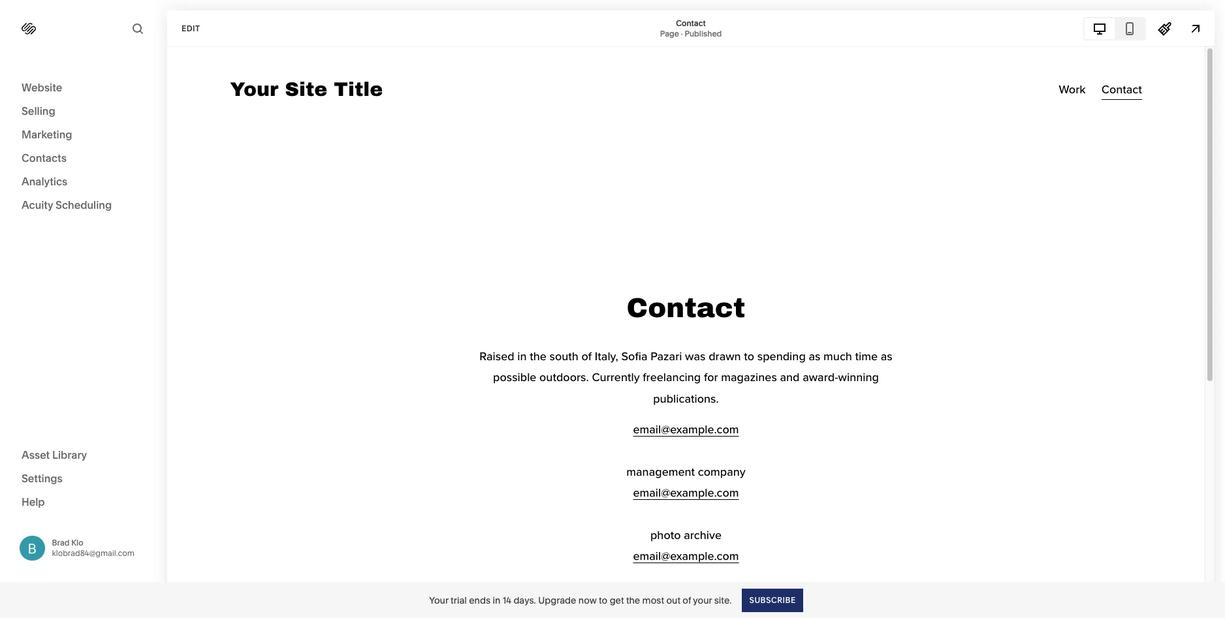 Task type: locate. For each thing, give the bounding box(es) containing it.
contact
[[676, 18, 706, 28]]

marketing link
[[22, 127, 145, 143]]

tab list
[[1085, 18, 1145, 39]]

in
[[493, 595, 500, 606]]

marketing
[[22, 128, 72, 141]]

subscribe button
[[742, 589, 803, 612]]

your
[[693, 595, 712, 606]]

get
[[610, 595, 624, 606]]

asset
[[22, 448, 50, 461]]

analytics
[[22, 175, 67, 188]]

14
[[503, 595, 511, 606]]

out
[[666, 595, 681, 606]]

published
[[685, 28, 722, 38]]

to
[[599, 595, 608, 606]]

help link
[[22, 495, 45, 509]]

website link
[[22, 80, 145, 96]]

help
[[22, 495, 45, 508]]

subscribe
[[749, 595, 796, 605]]

days.
[[514, 595, 536, 606]]

·
[[681, 28, 683, 38]]

edit
[[182, 23, 200, 33]]

your
[[429, 595, 449, 606]]

brad klo klobrad84@gmail.com
[[52, 538, 134, 558]]

settings
[[22, 472, 63, 485]]

selling
[[22, 104, 55, 118]]

site.
[[714, 595, 732, 606]]

klobrad84@gmail.com
[[52, 548, 134, 558]]

edit button
[[173, 16, 209, 40]]

of
[[683, 595, 691, 606]]

contact page · published
[[660, 18, 722, 38]]



Task type: describe. For each thing, give the bounding box(es) containing it.
asset library
[[22, 448, 87, 461]]

library
[[52, 448, 87, 461]]

website
[[22, 81, 62, 94]]

upgrade
[[538, 595, 576, 606]]

analytics link
[[22, 174, 145, 190]]

contacts
[[22, 152, 67, 165]]

page
[[660, 28, 679, 38]]

brad
[[52, 538, 70, 548]]

acuity
[[22, 199, 53, 212]]

contacts link
[[22, 151, 145, 167]]

now
[[579, 595, 597, 606]]

most
[[642, 595, 664, 606]]

settings link
[[22, 471, 145, 487]]

selling link
[[22, 104, 145, 120]]

acuity scheduling
[[22, 199, 112, 212]]

your trial ends in 14 days. upgrade now to get the most out of your site.
[[429, 595, 732, 606]]

acuity scheduling link
[[22, 198, 145, 214]]

asset library link
[[22, 448, 145, 463]]

klo
[[71, 538, 83, 548]]

the
[[626, 595, 640, 606]]

trial
[[451, 595, 467, 606]]

ends
[[469, 595, 491, 606]]

scheduling
[[56, 199, 112, 212]]



Task type: vqa. For each thing, say whether or not it's contained in the screenshot.
the bottommost 'in'
no



